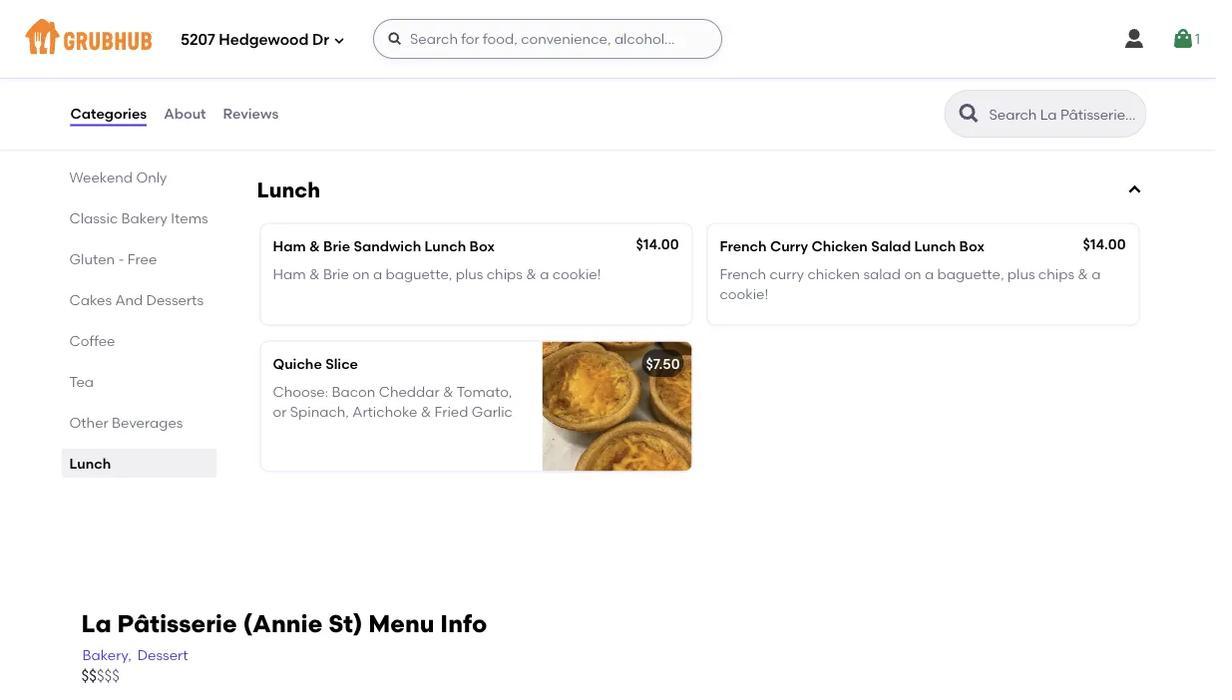 Task type: locate. For each thing, give the bounding box(es) containing it.
baguette,
[[386, 266, 452, 283], [937, 266, 1004, 283]]

2 $14.00 from the left
[[1083, 236, 1126, 253]]

0 horizontal spatial chips
[[487, 266, 523, 283]]

baguette, down sandwich
[[386, 266, 452, 283]]

ham left sandwich
[[273, 238, 306, 255]]

cookie!
[[552, 266, 601, 283], [720, 286, 768, 303]]

2 a from the left
[[540, 266, 549, 283]]

0 horizontal spatial box
[[470, 238, 495, 255]]

fried
[[435, 404, 468, 421]]

$3.00 left 'sparkling'
[[642, 10, 679, 27]]

4 a from the left
[[1092, 266, 1101, 283]]

0 vertical spatial $3.00
[[642, 10, 679, 27]]

french left "curry"
[[720, 266, 766, 283]]

plus
[[456, 266, 483, 283], [1008, 266, 1035, 283]]

main navigation navigation
[[0, 0, 1216, 78]]

2 box from the left
[[959, 238, 985, 255]]

chocolate
[[748, 89, 820, 106]]

5207
[[181, 31, 215, 49]]

1 vertical spatial cookie!
[[720, 286, 768, 303]]

french
[[720, 238, 767, 255], [720, 266, 766, 283]]

brie
[[323, 238, 350, 255], [323, 266, 349, 283]]

1 horizontal spatial plus
[[1008, 266, 1035, 283]]

artichoke
[[353, 404, 417, 421]]

on
[[352, 266, 370, 283], [904, 266, 922, 283]]

$14.00
[[636, 236, 679, 253], [1083, 236, 1126, 253]]

ham for ham & brie on a baguette, plus chips & a cookie!
[[273, 266, 306, 283]]

box up ham & brie on a baguette, plus chips & a cookie!
[[470, 238, 495, 255]]

svg image
[[1122, 27, 1146, 51], [1171, 27, 1195, 51], [387, 31, 403, 47], [333, 34, 345, 46]]

reviews button
[[222, 78, 280, 150]]

hedgewood
[[219, 31, 309, 49]]

1 horizontal spatial on
[[904, 266, 922, 283]]

$5.00
[[1089, 87, 1126, 104]]

other beverages tab
[[69, 412, 209, 433]]

only
[[136, 169, 167, 186]]

0 vertical spatial $3.00 button
[[261, 0, 692, 58]]

&
[[309, 238, 320, 255], [309, 266, 320, 283], [526, 266, 537, 283], [1078, 266, 1088, 283], [443, 383, 454, 400], [421, 404, 431, 421]]

box up french curry chicken salad on a baguette, plus chips & a cookie!
[[959, 238, 985, 255]]

1 horizontal spatial chips
[[1038, 266, 1075, 283]]

bacon
[[332, 383, 375, 400]]

quiche
[[273, 355, 322, 372]]

1 vertical spatial $3.00
[[642, 87, 679, 104]]

gluten
[[69, 251, 115, 267]]

desserts
[[146, 291, 204, 308]]

about button
[[163, 78, 207, 150]]

dessert button
[[136, 644, 189, 666]]

lunch
[[257, 177, 320, 203], [425, 238, 466, 255], [914, 238, 956, 255], [69, 455, 111, 472]]

$7.50
[[646, 355, 680, 372]]

french curry chicken salad on a baguette, plus chips & a cookie!
[[720, 266, 1101, 303]]

(annie
[[243, 609, 323, 638]]

sparkling water button
[[708, 0, 1139, 58]]

croissants
[[69, 87, 140, 104]]

2 on from the left
[[904, 266, 922, 283]]

chips
[[487, 266, 523, 283], [1038, 266, 1075, 283]]

a
[[373, 266, 382, 283], [540, 266, 549, 283], [925, 266, 934, 283], [1092, 266, 1101, 283]]

plus inside french curry chicken salad on a baguette, plus chips & a cookie!
[[1008, 266, 1035, 283]]

bakery, dessert
[[82, 646, 188, 663]]

1 horizontal spatial box
[[959, 238, 985, 255]]

chips inside french curry chicken salad on a baguette, plus chips & a cookie!
[[1038, 266, 1075, 283]]

2 french from the top
[[720, 266, 766, 283]]

0 horizontal spatial on
[[352, 266, 370, 283]]

buns tab
[[69, 126, 209, 147]]

buns
[[69, 128, 102, 145]]

or
[[273, 404, 287, 421]]

la
[[81, 609, 111, 638]]

ham up quiche
[[273, 266, 306, 283]]

brie down ham & brie sandwich lunch box at left top
[[323, 266, 349, 283]]

1 vertical spatial ham
[[273, 266, 306, 283]]

sparkling
[[720, 12, 785, 29]]

french left curry at the right top of page
[[720, 238, 767, 255]]

lunch down reviews 'button'
[[257, 177, 320, 203]]

brie left sandwich
[[323, 238, 350, 255]]

0 horizontal spatial $14.00
[[636, 236, 679, 253]]

beverages
[[112, 414, 183, 431]]

coffee
[[69, 332, 115, 349]]

french inside french curry chicken salad on a baguette, plus chips & a cookie!
[[720, 266, 766, 283]]

baguette, right salad
[[937, 266, 1004, 283]]

$$$$$
[[81, 668, 120, 686]]

quiche slice image
[[542, 342, 692, 471]]

1 box from the left
[[470, 238, 495, 255]]

1 horizontal spatial $14.00
[[1083, 236, 1126, 253]]

Search for food, convenience, alcohol... search field
[[373, 19, 722, 59]]

croix
[[69, 46, 105, 63]]

svg image inside the 1 'button'
[[1171, 27, 1195, 51]]

0 horizontal spatial cookie!
[[552, 266, 601, 283]]

coffee tab
[[69, 330, 209, 351]]

0 vertical spatial french
[[720, 238, 767, 255]]

curry
[[770, 266, 804, 283]]

1 button
[[1171, 21, 1200, 57]]

lunch inside tab
[[69, 455, 111, 472]]

garlic
[[472, 404, 513, 421]]

0 vertical spatial ham
[[273, 238, 306, 255]]

lunch inside button
[[257, 177, 320, 203]]

$3.00
[[642, 10, 679, 27], [642, 87, 679, 104]]

0 horizontal spatial plus
[[456, 266, 483, 283]]

2 chips from the left
[[1038, 266, 1075, 283]]

1 $14.00 from the left
[[636, 236, 679, 253]]

la pâtisserie (annie st) menu info
[[81, 609, 487, 638]]

$3.00 left hot at the right of page
[[642, 87, 679, 104]]

on down ham & brie sandwich lunch box at left top
[[352, 266, 370, 283]]

gluten - free tab
[[69, 249, 209, 269]]

1 horizontal spatial cookie!
[[720, 286, 768, 303]]

1 vertical spatial $3.00 button
[[261, 75, 692, 135]]

categories
[[70, 105, 147, 122]]

box
[[470, 238, 495, 255], [959, 238, 985, 255]]

chicken
[[808, 266, 860, 283]]

Search La Pâtisserie (Annie St) search field
[[987, 105, 1140, 124]]

0 vertical spatial cookie!
[[552, 266, 601, 283]]

lunch down other
[[69, 455, 111, 472]]

2 ham from the top
[[273, 266, 306, 283]]

1 vertical spatial french
[[720, 266, 766, 283]]

1 french from the top
[[720, 238, 767, 255]]

1 plus from the left
[[456, 266, 483, 283]]

1 vertical spatial brie
[[323, 266, 349, 283]]

0 horizontal spatial baguette,
[[386, 266, 452, 283]]

$3.00 button
[[261, 0, 692, 58], [261, 75, 692, 135]]

ham & brie on a baguette, plus chips & a cookie!
[[273, 266, 601, 283]]

ham & brie sandwich lunch box
[[273, 238, 495, 255]]

1 ham from the top
[[273, 238, 306, 255]]

2 baguette, from the left
[[937, 266, 1004, 283]]

quiche slice
[[273, 355, 358, 372]]

cakes and desserts tab
[[69, 289, 209, 310]]

water
[[789, 12, 831, 29]]

bakery, button
[[81, 644, 132, 666]]

weekend
[[69, 169, 133, 186]]

box for ham & brie sandwich lunch box
[[470, 238, 495, 255]]

ham
[[273, 238, 306, 255], [273, 266, 306, 283]]

curry
[[770, 238, 808, 255]]

cakes and desserts
[[69, 291, 204, 308]]

about
[[164, 105, 206, 122]]

1 chips from the left
[[487, 266, 523, 283]]

on right salad
[[904, 266, 922, 283]]

info
[[440, 609, 487, 638]]

1 horizontal spatial baguette,
[[937, 266, 1004, 283]]

0 vertical spatial brie
[[323, 238, 350, 255]]

2 plus from the left
[[1008, 266, 1035, 283]]

weekend only
[[69, 169, 167, 186]]

categories button
[[69, 78, 148, 150]]

items
[[171, 210, 208, 227]]



Task type: vqa. For each thing, say whether or not it's contained in the screenshot.
the right THE OMELET,
no



Task type: describe. For each thing, give the bounding box(es) containing it.
& inside french curry chicken salad on a baguette, plus chips & a cookie!
[[1078, 266, 1088, 283]]

cheddar
[[379, 383, 440, 400]]

$14.00 for french curry chicken salad on a baguette, plus chips & a cookie!
[[1083, 236, 1126, 253]]

bar
[[108, 46, 131, 63]]

lunch tab
[[69, 453, 209, 474]]

lunch button
[[253, 176, 1147, 204]]

salad
[[863, 266, 901, 283]]

french for french curry chicken salad lunch box
[[720, 238, 767, 255]]

french curry chicken salad lunch box
[[720, 238, 985, 255]]

and
[[115, 291, 143, 308]]

sandwich
[[354, 238, 421, 255]]

st)
[[328, 609, 363, 638]]

box for french curry chicken salad lunch box
[[959, 238, 985, 255]]

2 $3.00 button from the top
[[261, 75, 692, 135]]

1 $3.00 button from the top
[[261, 0, 692, 58]]

classic
[[69, 210, 118, 227]]

2 $3.00 from the top
[[642, 87, 679, 104]]

gluten - free
[[69, 251, 157, 267]]

svg image
[[1127, 182, 1143, 198]]

choose:
[[273, 383, 328, 400]]

brie for on
[[323, 266, 349, 283]]

bakery
[[121, 210, 168, 227]]

hot
[[720, 89, 745, 106]]

tea tab
[[69, 371, 209, 392]]

bakery,
[[82, 646, 131, 663]]

hot chocolate
[[720, 89, 820, 106]]

sparkling water
[[720, 12, 831, 29]]

tomato,
[[457, 383, 512, 400]]

$$
[[81, 668, 97, 686]]

search icon image
[[957, 102, 981, 126]]

baguette, inside french curry chicken salad on a baguette, plus chips & a cookie!
[[937, 266, 1004, 283]]

-
[[118, 251, 124, 267]]

lunch right salad
[[914, 238, 956, 255]]

menu
[[368, 609, 434, 638]]

1 on from the left
[[352, 266, 370, 283]]

1 a from the left
[[373, 266, 382, 283]]

croissants tab
[[69, 85, 209, 106]]

french for french curry chicken salad on a baguette, plus chips & a cookie!
[[720, 266, 766, 283]]

slice
[[325, 355, 358, 372]]

other
[[69, 414, 108, 431]]

tea
[[69, 373, 94, 390]]

5207 hedgewood dr
[[181, 31, 329, 49]]

ham for ham & brie sandwich lunch box
[[273, 238, 306, 255]]

weekend only tab
[[69, 167, 209, 188]]

on inside french curry chicken salad on a baguette, plus chips & a cookie!
[[904, 266, 922, 283]]

lunch up ham & brie on a baguette, plus chips & a cookie!
[[425, 238, 466, 255]]

choose: bacon cheddar & tomato, or spinach, artichoke & fried garlic
[[273, 383, 513, 421]]

classic bakery items
[[69, 210, 208, 227]]

chicken
[[812, 238, 868, 255]]

free
[[128, 251, 157, 267]]

1 $3.00 from the top
[[642, 10, 679, 27]]

other beverages
[[69, 414, 183, 431]]

$14.00 for ham & brie on a baguette, plus chips & a cookie!
[[636, 236, 679, 253]]

reviews
[[223, 105, 279, 122]]

cakes
[[69, 291, 112, 308]]

classic bakery items tab
[[69, 208, 209, 229]]

pâtisserie
[[117, 609, 237, 638]]

cookie! inside french curry chicken salad on a baguette, plus chips & a cookie!
[[720, 286, 768, 303]]

3 a from the left
[[925, 266, 934, 283]]

dessert
[[137, 646, 188, 663]]

1
[[1195, 30, 1200, 47]]

salad
[[871, 238, 911, 255]]

dr
[[312, 31, 329, 49]]

1 baguette, from the left
[[386, 266, 452, 283]]

croix bar tab
[[69, 44, 209, 65]]

spinach,
[[290, 404, 349, 421]]

croix bar
[[69, 46, 131, 63]]

brie for sandwich
[[323, 238, 350, 255]]



